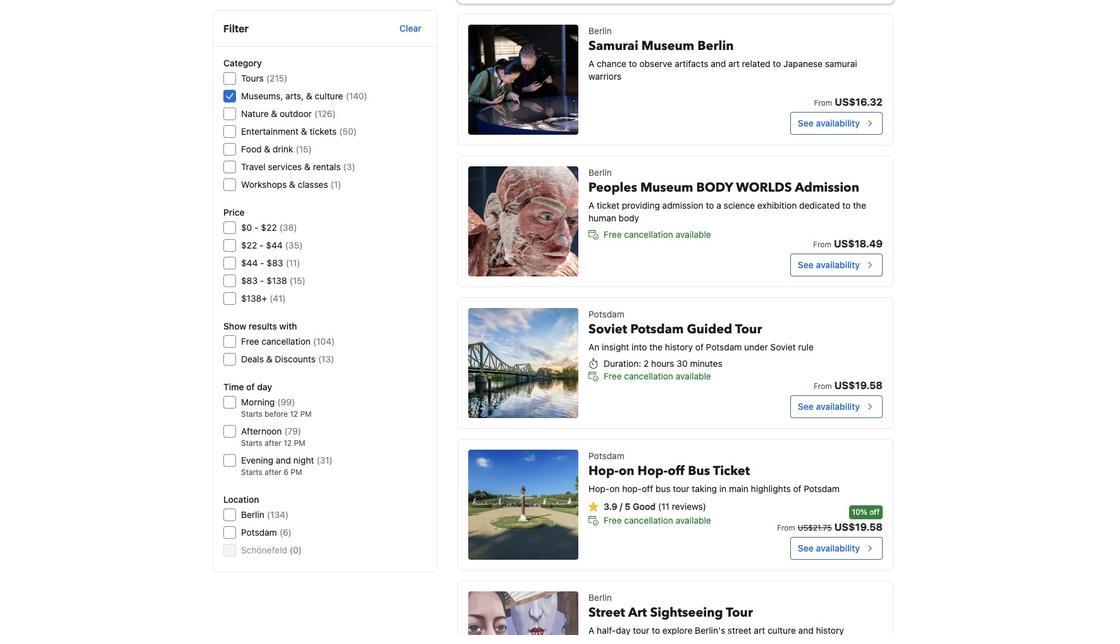 Task type: locate. For each thing, give the bounding box(es) containing it.
1 horizontal spatial off
[[668, 463, 685, 480]]

1 us$19.58 from the top
[[834, 380, 883, 391]]

0 vertical spatial pm
[[300, 409, 312, 419]]

after down afternoon
[[265, 438, 281, 448]]

pm
[[300, 409, 312, 419], [294, 438, 305, 448], [291, 468, 302, 477]]

$44 up $44 - $83 (11)
[[266, 240, 283, 251]]

12 for (99)
[[290, 409, 298, 419]]

a inside berlin peoples museum body worlds admission a ticket providing admission to a science exhibition dedicated to the human body
[[589, 200, 594, 211]]

after inside afternoon (79) starts after 12 pm
[[265, 438, 281, 448]]

artifacts
[[675, 58, 708, 69]]

museum for berlin
[[641, 37, 694, 54]]

a left ticket
[[589, 200, 594, 211]]

the inside potsdam soviet potsdam guided tour an insight into the history of potsdam under soviet rule
[[649, 342, 663, 352]]

bus
[[688, 463, 710, 480]]

see availability down from us$16.32
[[798, 118, 860, 128]]

availability down from us$16.32
[[816, 118, 860, 128]]

1 vertical spatial us$19.58
[[834, 521, 883, 533]]

(38)
[[279, 222, 297, 233]]

- down $22 - $44 (35)
[[260, 258, 264, 268]]

samurai museum berlin image
[[468, 25, 578, 135]]

soviet up "insight"
[[589, 321, 627, 338]]

2 horizontal spatial off
[[870, 507, 880, 517]]

berlin up samurai
[[589, 25, 612, 36]]

free cancellation available
[[604, 229, 711, 240], [604, 371, 711, 382], [604, 515, 711, 526]]

& left drink
[[264, 144, 270, 154]]

0 vertical spatial on
[[619, 463, 634, 480]]

potsdam up into
[[630, 321, 684, 338]]

berlin samurai museum berlin a chance to observe artifacts and art related to japanese samurai warriors
[[589, 25, 857, 82]]

2 availability from the top
[[816, 259, 860, 270]]

0 vertical spatial $83
[[267, 258, 283, 268]]

(41)
[[270, 293, 286, 304]]

pm right 6
[[291, 468, 302, 477]]

1 horizontal spatial $22
[[261, 222, 277, 233]]

street
[[589, 604, 625, 621]]

0 horizontal spatial $44
[[241, 258, 258, 268]]

see down rule
[[798, 401, 814, 412]]

& left tickets
[[301, 126, 307, 137]]

0 vertical spatial and
[[711, 58, 726, 69]]

free cancellation available down hours
[[604, 371, 711, 382]]

from inside 10% off from us$21.75 us$19.58
[[777, 523, 795, 533]]

- down $0 - $22 (38)
[[259, 240, 264, 251]]

arts,
[[285, 90, 304, 101]]

the right into
[[649, 342, 663, 352]]

0 vertical spatial of
[[695, 342, 704, 352]]

1 vertical spatial on
[[610, 483, 620, 494]]

see for soviet potsdam guided tour
[[798, 401, 814, 412]]

art
[[728, 58, 740, 69]]

rentals
[[313, 161, 341, 172]]

of inside potsdam hop-on hop-off bus ticket hop-on hop-off bus tour taking in main highlights of potsdam
[[793, 483, 801, 494]]

berlin for berlin
[[589, 25, 612, 36]]

cancellation
[[624, 229, 673, 240], [262, 336, 311, 347], [624, 371, 673, 382], [624, 515, 673, 526]]

of right highlights
[[793, 483, 801, 494]]

on up hop-
[[619, 463, 634, 480]]

0 horizontal spatial off
[[642, 483, 653, 494]]

tour for soviet potsdam guided tour
[[735, 321, 762, 338]]

1 horizontal spatial and
[[711, 58, 726, 69]]

nature & outdoor (126)
[[241, 108, 336, 119]]

0 vertical spatial $22
[[261, 222, 277, 233]]

(134)
[[267, 509, 289, 520]]

hours
[[651, 358, 674, 369]]

tour inside potsdam soviet potsdam guided tour an insight into the history of potsdam under soviet rule
[[735, 321, 762, 338]]

to left a
[[706, 200, 714, 211]]

museum inside berlin peoples museum body worlds admission a ticket providing admission to a science exhibition dedicated to the human body
[[640, 179, 693, 196]]

the
[[853, 200, 866, 211], [649, 342, 663, 352]]

$83 up $138+
[[241, 275, 258, 286]]

food
[[241, 144, 262, 154]]

2 free cancellation available from the top
[[604, 371, 711, 382]]

soviet left rule
[[770, 342, 796, 352]]

morning
[[241, 397, 275, 407]]

schönefeld
[[241, 545, 287, 556]]

availability down from us$18.49 at the right of the page
[[816, 259, 860, 270]]

0 vertical spatial available
[[676, 229, 711, 240]]

from inside from us$18.49
[[813, 240, 831, 249]]

tour
[[673, 483, 689, 494]]

see availability down from us$19.58
[[798, 401, 860, 412]]

3 see from the top
[[798, 401, 814, 412]]

0 vertical spatial off
[[668, 463, 685, 480]]

2 vertical spatial available
[[676, 515, 711, 526]]

1 a from the top
[[589, 58, 594, 69]]

berlin for sightseeing
[[589, 592, 612, 603]]

of left day
[[246, 382, 255, 392]]

museum inside berlin samurai museum berlin a chance to observe artifacts and art related to japanese samurai warriors
[[641, 37, 694, 54]]

0 horizontal spatial and
[[276, 455, 291, 466]]

pm down '(79)'
[[294, 438, 305, 448]]

potsdam (6)
[[241, 527, 292, 538]]

0 vertical spatial starts
[[241, 409, 262, 419]]

$44
[[266, 240, 283, 251], [241, 258, 258, 268]]

see
[[798, 118, 814, 128], [798, 259, 814, 270], [798, 401, 814, 412], [798, 543, 814, 554]]

morning (99) starts before 12 pm
[[241, 397, 312, 419]]

pm inside evening and night (31) starts after 6 pm
[[291, 468, 302, 477]]

2 us$19.58 from the top
[[834, 521, 883, 533]]

providing
[[622, 200, 660, 211]]

0 horizontal spatial $22
[[241, 240, 257, 251]]

2 vertical spatial starts
[[241, 468, 262, 477]]

potsdam up 'schönefeld'
[[241, 527, 277, 538]]

0 horizontal spatial of
[[246, 382, 255, 392]]

see availability for peoples museum body worlds admission
[[798, 259, 860, 270]]

3 availability from the top
[[816, 401, 860, 412]]

& down travel services & rentals (3)
[[289, 179, 295, 190]]

2 vertical spatial of
[[793, 483, 801, 494]]

1 see from the top
[[798, 118, 814, 128]]

pm inside morning (99) starts before 12 pm
[[300, 409, 312, 419]]

off inside 10% off from us$21.75 us$19.58
[[870, 507, 880, 517]]

2 vertical spatial off
[[870, 507, 880, 517]]

tour right sightseeing
[[726, 604, 753, 621]]

soviet
[[589, 321, 627, 338], [770, 342, 796, 352]]

from for us$18.49
[[813, 240, 831, 249]]

travel services & rentals (3)
[[241, 161, 355, 172]]

1 vertical spatial pm
[[294, 438, 305, 448]]

1 horizontal spatial soviet
[[770, 342, 796, 352]]

berlin down location
[[241, 509, 264, 520]]

an
[[589, 342, 599, 352]]

0 vertical spatial the
[[853, 200, 866, 211]]

samurai
[[589, 37, 638, 54]]

see for hop-on hop-off bus ticket
[[798, 543, 814, 554]]

1 vertical spatial a
[[589, 200, 594, 211]]

0 vertical spatial free cancellation available
[[604, 229, 711, 240]]

potsdam
[[589, 309, 624, 320], [630, 321, 684, 338], [706, 342, 742, 352], [589, 451, 624, 461], [804, 483, 840, 494], [241, 527, 277, 538]]

a up warriors
[[589, 58, 594, 69]]

1 vertical spatial 12
[[284, 438, 292, 448]]

before
[[265, 409, 288, 419]]

1 horizontal spatial the
[[853, 200, 866, 211]]

availability for soviet potsdam guided tour
[[816, 401, 860, 412]]

$22 - $44 (35)
[[241, 240, 303, 251]]

1 vertical spatial museum
[[640, 179, 693, 196]]

free cancellation available down 3.9 / 5 good (11 reviews) in the bottom right of the page
[[604, 515, 711, 526]]

free cancellation (104)
[[241, 336, 335, 347]]

the down admission
[[853, 200, 866, 211]]

available down 'reviews)' at the bottom of page
[[676, 515, 711, 526]]

free cancellation available down body
[[604, 229, 711, 240]]

museum for body
[[640, 179, 693, 196]]

tour inside 'berlin street art sightseeing tour'
[[726, 604, 753, 621]]

schönefeld (0)
[[241, 545, 302, 556]]

$22 down $0
[[241, 240, 257, 251]]

1 vertical spatial starts
[[241, 438, 262, 448]]

3 available from the top
[[676, 515, 711, 526]]

1 vertical spatial (15)
[[290, 275, 305, 286]]

see down the japanese
[[798, 118, 814, 128]]

1 see availability from the top
[[798, 118, 860, 128]]

starts down evening
[[241, 468, 262, 477]]

3 free cancellation available from the top
[[604, 515, 711, 526]]

with
[[279, 321, 297, 332]]

cancellation down the good
[[624, 515, 673, 526]]

to right chance
[[629, 58, 637, 69]]

availability down 10% off from us$21.75 us$19.58
[[816, 543, 860, 554]]

0 vertical spatial us$19.58
[[834, 380, 883, 391]]

5
[[625, 501, 630, 512]]

starts down morning
[[241, 409, 262, 419]]

pm inside afternoon (79) starts after 12 pm
[[294, 438, 305, 448]]

pm for (99)
[[300, 409, 312, 419]]

$44 down $22 - $44 (35)
[[241, 258, 258, 268]]

2 starts from the top
[[241, 438, 262, 448]]

(15) down entertainment & tickets (50)
[[296, 144, 312, 154]]

insight
[[602, 342, 629, 352]]

2 vertical spatial pm
[[291, 468, 302, 477]]

1 free cancellation available from the top
[[604, 229, 711, 240]]

hop-
[[589, 463, 619, 480], [638, 463, 668, 480], [589, 483, 610, 494]]

from for us$16.32
[[814, 98, 832, 108]]

hop-on hop-off bus ticket image
[[468, 450, 578, 560]]

2 see from the top
[[798, 259, 814, 270]]

see availability down from us$18.49 at the right of the page
[[798, 259, 860, 270]]

& right deals
[[266, 354, 272, 364]]

1 availability from the top
[[816, 118, 860, 128]]

off up tour
[[668, 463, 685, 480]]

of
[[695, 342, 704, 352], [246, 382, 255, 392], [793, 483, 801, 494]]

1 horizontal spatial of
[[695, 342, 704, 352]]

starts down afternoon
[[241, 438, 262, 448]]

2 after from the top
[[265, 468, 281, 477]]

pm up '(79)'
[[300, 409, 312, 419]]

0 vertical spatial (15)
[[296, 144, 312, 154]]

$83
[[267, 258, 283, 268], [241, 275, 258, 286]]

deals & discounts (13)
[[241, 354, 334, 364]]

1 vertical spatial soviet
[[770, 342, 796, 352]]

12 inside afternoon (79) starts after 12 pm
[[284, 438, 292, 448]]

off left bus
[[642, 483, 653, 494]]

after left 6
[[265, 468, 281, 477]]

free cancellation available for guided
[[604, 371, 711, 382]]

see down us$21.75
[[798, 543, 814, 554]]

4 see availability from the top
[[798, 543, 860, 554]]

2 a from the top
[[589, 200, 594, 211]]

4 availability from the top
[[816, 543, 860, 554]]

1 horizontal spatial $44
[[266, 240, 283, 251]]

3.9 / 5 good (11 reviews)
[[604, 501, 706, 512]]

$138+ (41)
[[241, 293, 286, 304]]

berlin up art
[[697, 37, 734, 54]]

from for us$19.58
[[814, 382, 832, 391]]

observe
[[639, 58, 672, 69]]

under
[[744, 342, 768, 352]]

0 vertical spatial soviet
[[589, 321, 627, 338]]

1 vertical spatial $44
[[241, 258, 258, 268]]

see down from us$18.49 at the right of the page
[[798, 259, 814, 270]]

and left art
[[711, 58, 726, 69]]

cancellation down the 2
[[624, 371, 673, 382]]

(15) down (11)
[[290, 275, 305, 286]]

3 see availability from the top
[[798, 401, 860, 412]]

museum up the admission
[[640, 179, 693, 196]]

sightseeing
[[650, 604, 723, 621]]

potsdam down "guided"
[[706, 342, 742, 352]]

1 vertical spatial the
[[649, 342, 663, 352]]

0 vertical spatial a
[[589, 58, 594, 69]]

12 down '(79)'
[[284, 438, 292, 448]]

see availability for hop-on hop-off bus ticket
[[798, 543, 860, 554]]

& for deals & discounts
[[266, 354, 272, 364]]

0 vertical spatial after
[[265, 438, 281, 448]]

museum up observe
[[641, 37, 694, 54]]

0 horizontal spatial the
[[649, 342, 663, 352]]

(99)
[[277, 397, 295, 407]]

see availability for soviet potsdam guided tour
[[798, 401, 860, 412]]

4 see from the top
[[798, 543, 814, 554]]

from us$16.32
[[814, 96, 883, 108]]

berlin inside 'berlin street art sightseeing tour'
[[589, 592, 612, 603]]

availability for peoples museum body worlds admission
[[816, 259, 860, 270]]

from
[[814, 98, 832, 108], [813, 240, 831, 249], [814, 382, 832, 391], [777, 523, 795, 533]]

available down the admission
[[676, 229, 711, 240]]

12 down (99)
[[290, 409, 298, 419]]

& for entertainment & tickets
[[301, 126, 307, 137]]

1 vertical spatial tour
[[726, 604, 753, 621]]

(140)
[[346, 90, 367, 101]]

- right $0
[[254, 222, 259, 233]]

& for nature & outdoor
[[271, 108, 277, 119]]

night
[[293, 455, 314, 466]]

see for peoples museum body worlds admission
[[798, 259, 814, 270]]

& up entertainment
[[271, 108, 277, 119]]

starts inside morning (99) starts before 12 pm
[[241, 409, 262, 419]]

0 vertical spatial museum
[[641, 37, 694, 54]]

of inside potsdam soviet potsdam guided tour an insight into the history of potsdam under soviet rule
[[695, 342, 704, 352]]

1 vertical spatial available
[[676, 371, 711, 382]]

body
[[619, 213, 639, 223]]

entertainment & tickets (50)
[[241, 126, 357, 137]]

2 horizontal spatial of
[[793, 483, 801, 494]]

availability down from us$19.58
[[816, 401, 860, 412]]

highlights
[[751, 483, 791, 494]]

$83 up $83 - $138 (15)
[[267, 258, 283, 268]]

to
[[629, 58, 637, 69], [773, 58, 781, 69], [706, 200, 714, 211], [842, 200, 851, 211]]

samurai
[[825, 58, 857, 69]]

(50)
[[339, 126, 357, 137]]

and up 6
[[276, 455, 291, 466]]

available
[[676, 229, 711, 240], [676, 371, 711, 382], [676, 515, 711, 526]]

see availability down us$21.75
[[798, 543, 860, 554]]

from inside from us$16.32
[[814, 98, 832, 108]]

berlin inside berlin peoples museum body worlds admission a ticket providing admission to a science exhibition dedicated to the human body
[[589, 167, 612, 178]]

0 vertical spatial 12
[[290, 409, 298, 419]]

2 available from the top
[[676, 371, 711, 382]]

12 inside morning (99) starts before 12 pm
[[290, 409, 298, 419]]

free
[[604, 229, 622, 240], [241, 336, 259, 347], [604, 371, 622, 382], [604, 515, 622, 526]]

and
[[711, 58, 726, 69], [276, 455, 291, 466]]

1 vertical spatial after
[[265, 468, 281, 477]]

off right 10%
[[870, 507, 880, 517]]

0 horizontal spatial $83
[[241, 275, 258, 286]]

on left hop-
[[610, 483, 620, 494]]

$22 up $22 - $44 (35)
[[261, 222, 277, 233]]

potsdam up "insight"
[[589, 309, 624, 320]]

1 vertical spatial free cancellation available
[[604, 371, 711, 382]]

available down 30 in the bottom of the page
[[676, 371, 711, 382]]

starts inside afternoon (79) starts after 12 pm
[[241, 438, 262, 448]]

(35)
[[285, 240, 303, 251]]

discounts
[[275, 354, 316, 364]]

1 vertical spatial and
[[276, 455, 291, 466]]

0 vertical spatial tour
[[735, 321, 762, 338]]

ticket
[[597, 200, 619, 211]]

day
[[257, 382, 272, 392]]

12
[[290, 409, 298, 419], [284, 438, 292, 448]]

ticket
[[713, 463, 750, 480]]

free down duration:
[[604, 371, 622, 382]]

2 see availability from the top
[[798, 259, 860, 270]]

outdoor
[[280, 108, 312, 119]]

tour up under
[[735, 321, 762, 338]]

tours (215)
[[241, 73, 287, 84]]

from inside from us$19.58
[[814, 382, 832, 391]]

berlin up peoples
[[589, 167, 612, 178]]

2 vertical spatial free cancellation available
[[604, 515, 711, 526]]

&
[[306, 90, 312, 101], [271, 108, 277, 119], [301, 126, 307, 137], [264, 144, 270, 154], [304, 161, 310, 172], [289, 179, 295, 190], [266, 354, 272, 364]]

- left '$138'
[[260, 275, 264, 286]]

1 starts from the top
[[241, 409, 262, 419]]

berlin up street
[[589, 592, 612, 603]]

1 horizontal spatial $83
[[267, 258, 283, 268]]

of up minutes
[[695, 342, 704, 352]]

1 after from the top
[[265, 438, 281, 448]]

soviet potsdam guided tour image
[[468, 308, 578, 418]]

3 starts from the top
[[241, 468, 262, 477]]



Task type: vqa. For each thing, say whether or not it's contained in the screenshot.
1st See availability from the bottom
yes



Task type: describe. For each thing, give the bounding box(es) containing it.
peoples
[[589, 179, 637, 196]]

admission
[[795, 179, 859, 196]]

free cancellation available for hop-
[[604, 515, 711, 526]]

starts for morning
[[241, 409, 262, 419]]

1 vertical spatial $22
[[241, 240, 257, 251]]

food & drink (15)
[[241, 144, 312, 154]]

& for workshops & classes
[[289, 179, 295, 190]]

(11)
[[286, 258, 300, 268]]

- for $83
[[260, 275, 264, 286]]

10%
[[852, 507, 867, 517]]

& right arts,
[[306, 90, 312, 101]]

exhibition
[[757, 200, 797, 211]]

category
[[223, 58, 262, 68]]

museums,
[[241, 90, 283, 101]]

tickets
[[310, 126, 337, 137]]

$83 - $138 (15)
[[241, 275, 305, 286]]

japanese
[[783, 58, 823, 69]]

a inside berlin samurai museum berlin a chance to observe artifacts and art related to japanese samurai warriors
[[589, 58, 594, 69]]

guided
[[687, 321, 732, 338]]

reviews)
[[672, 501, 706, 512]]

science
[[724, 200, 755, 211]]

availability for hop-on hop-off bus ticket
[[816, 543, 860, 554]]

(126)
[[314, 108, 336, 119]]

(104)
[[313, 336, 335, 347]]

berlin for body
[[589, 167, 612, 178]]

peoples museum body worlds admission image
[[468, 166, 578, 277]]

in
[[719, 483, 727, 494]]

/
[[620, 501, 622, 512]]

history
[[665, 342, 693, 352]]

after inside evening and night (31) starts after 6 pm
[[265, 468, 281, 477]]

& up classes
[[304, 161, 310, 172]]

potsdam up hop-
[[589, 451, 624, 461]]

good
[[633, 501, 656, 512]]

- for $22
[[259, 240, 264, 251]]

us$18.49
[[834, 238, 883, 249]]

1 available from the top
[[676, 229, 711, 240]]

10% off from us$21.75 us$19.58
[[777, 507, 883, 533]]

us$21.75
[[798, 523, 832, 533]]

workshops
[[241, 179, 287, 190]]

(15) for food & drink (15)
[[296, 144, 312, 154]]

starts for afternoon
[[241, 438, 262, 448]]

drink
[[273, 144, 293, 154]]

admission
[[662, 200, 703, 211]]

potsdam soviet potsdam guided tour an insight into the history of potsdam under soviet rule
[[589, 309, 814, 352]]

filter
[[223, 23, 249, 34]]

bus
[[656, 483, 670, 494]]

available for guided
[[676, 371, 711, 382]]

- for $0
[[254, 222, 259, 233]]

cancellation down "with"
[[262, 336, 311, 347]]

0 vertical spatial $44
[[266, 240, 283, 251]]

street art sightseeing tour image
[[468, 592, 578, 635]]

3.9
[[604, 501, 617, 512]]

pm for (79)
[[294, 438, 305, 448]]

(0)
[[290, 545, 302, 556]]

& for food & drink
[[264, 144, 270, 154]]

starts inside evening and night (31) starts after 6 pm
[[241, 468, 262, 477]]

potsdam hop-on hop-off bus ticket hop-on hop-off bus tour taking in main highlights of potsdam
[[589, 451, 840, 494]]

2
[[644, 358, 649, 369]]

(1)
[[331, 179, 341, 190]]

(6)
[[279, 527, 292, 538]]

1 vertical spatial of
[[246, 382, 255, 392]]

cancellation down body
[[624, 229, 673, 240]]

us$16.32
[[835, 96, 883, 108]]

to right related
[[773, 58, 781, 69]]

the inside berlin peoples museum body worlds admission a ticket providing admission to a science exhibition dedicated to the human body
[[853, 200, 866, 211]]

available for hop-
[[676, 515, 711, 526]]

time
[[223, 382, 244, 392]]

free down 3.9
[[604, 515, 622, 526]]

$0 - $22 (38)
[[241, 222, 297, 233]]

human
[[589, 213, 616, 223]]

warriors
[[589, 71, 622, 82]]

us$19.58 inside 10% off from us$21.75 us$19.58
[[834, 521, 883, 533]]

1 vertical spatial off
[[642, 483, 653, 494]]

(11
[[658, 501, 669, 512]]

12 for (79)
[[284, 438, 292, 448]]

body
[[696, 179, 733, 196]]

0 horizontal spatial soviet
[[589, 321, 627, 338]]

6
[[284, 468, 288, 477]]

from us$19.58
[[814, 380, 883, 391]]

$44 - $83 (11)
[[241, 258, 300, 268]]

workshops & classes (1)
[[241, 179, 341, 190]]

clear
[[399, 23, 421, 34]]

(215)
[[266, 73, 287, 84]]

classes
[[298, 179, 328, 190]]

chance
[[597, 58, 626, 69]]

free up deals
[[241, 336, 259, 347]]

a
[[716, 200, 721, 211]]

potsdam up 10% off from us$21.75 us$19.58
[[804, 483, 840, 494]]

related
[[742, 58, 770, 69]]

worlds
[[736, 179, 792, 196]]

location
[[223, 494, 259, 505]]

deals
[[241, 354, 264, 364]]

dedicated
[[799, 200, 840, 211]]

berlin (134)
[[241, 509, 289, 520]]

evening and night (31) starts after 6 pm
[[241, 455, 333, 477]]

hop-
[[622, 483, 642, 494]]

price
[[223, 207, 245, 218]]

30
[[677, 358, 688, 369]]

culture
[[315, 90, 343, 101]]

evening
[[241, 455, 273, 466]]

- for $44
[[260, 258, 264, 268]]

(3)
[[343, 161, 355, 172]]

(31)
[[317, 455, 333, 466]]

entertainment
[[241, 126, 299, 137]]

$0
[[241, 222, 252, 233]]

berlin peoples museum body worlds admission a ticket providing admission to a science exhibition dedicated to the human body
[[589, 167, 866, 223]]

show results with
[[223, 321, 297, 332]]

results
[[249, 321, 277, 332]]

to down admission
[[842, 200, 851, 211]]

and inside evening and night (31) starts after 6 pm
[[276, 455, 291, 466]]

taking
[[692, 483, 717, 494]]

nature
[[241, 108, 269, 119]]

into
[[632, 342, 647, 352]]

museums, arts, & culture (140)
[[241, 90, 367, 101]]

and inside berlin samurai museum berlin a chance to observe artifacts and art related to japanese samurai warriors
[[711, 58, 726, 69]]

main
[[729, 483, 748, 494]]

tour for street art sightseeing tour
[[726, 604, 753, 621]]

(15) for $83 - $138 (15)
[[290, 275, 305, 286]]

afternoon (79) starts after 12 pm
[[241, 426, 305, 448]]

1 vertical spatial $83
[[241, 275, 258, 286]]

free down human
[[604, 229, 622, 240]]

berlin street art sightseeing tour
[[589, 592, 753, 621]]



